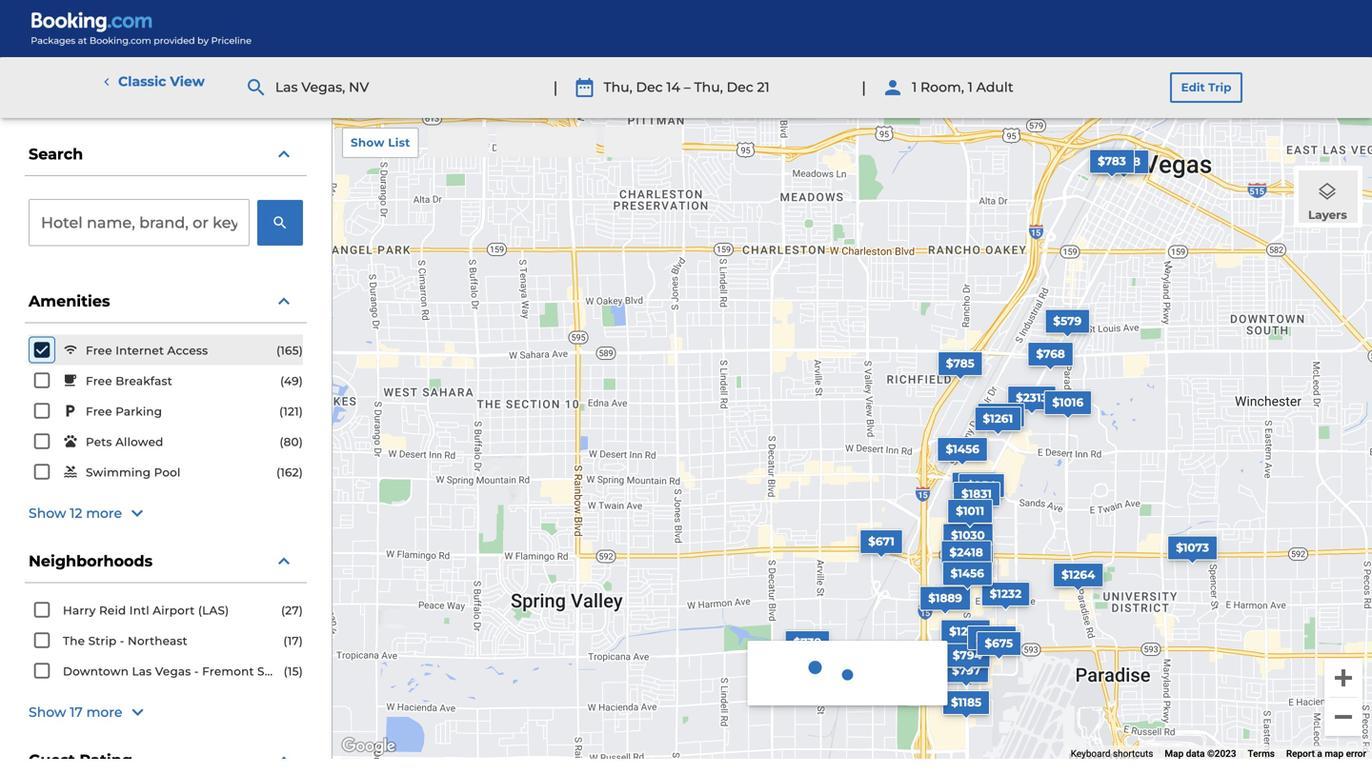 Task type: describe. For each thing, give the bounding box(es) containing it.
0 vertical spatial show
[[351, 136, 385, 150]]

parking
[[116, 405, 162, 419]]

vegas
[[155, 665, 191, 679]]

1 horizontal spatial las
[[275, 79, 298, 96]]

nv
[[349, 79, 369, 96]]

street
[[257, 665, 294, 679]]

room,
[[921, 79, 965, 96]]

14
[[667, 79, 680, 96]]

reid
[[99, 604, 126, 618]]

1 dec from the left
[[636, 79, 663, 96]]

2 dec from the left
[[727, 79, 754, 96]]

more for amenities
[[86, 506, 122, 522]]

view
[[170, 73, 205, 90]]

downtown las vegas - fremont street area
[[63, 665, 324, 679]]

harry
[[63, 604, 96, 618]]

1 room, 1 adult
[[912, 79, 1014, 96]]

strip
[[88, 635, 117, 649]]

vegas,
[[301, 79, 345, 96]]

| for 1 room, 1 adult
[[862, 78, 866, 97]]

show for amenities
[[29, 506, 66, 522]]

1 vertical spatial $1456
[[951, 567, 985, 581]]

(165)
[[276, 344, 303, 358]]

access
[[167, 344, 208, 358]]

neighborhoods
[[29, 552, 153, 571]]

show 17 more
[[29, 705, 122, 721]]

the strip - northeast
[[63, 635, 188, 649]]

$794
[[953, 649, 982, 663]]

12
[[70, 506, 82, 522]]

(80)
[[280, 436, 303, 449]]

the
[[63, 635, 85, 649]]

free for free breakfast
[[86, 375, 112, 389]]

$1232
[[990, 588, 1022, 601]]

show 12 more
[[29, 506, 122, 522]]

$1264
[[1062, 569, 1095, 583]]

$1336
[[976, 631, 1008, 645]]

(49)
[[280, 375, 303, 388]]

$2418
[[950, 546, 983, 560]]

keyboard shortcuts button
[[1071, 747, 1154, 761]]

21
[[757, 79, 770, 96]]

intl
[[129, 604, 149, 618]]

amenities
[[29, 292, 110, 311]]

shortcuts
[[1113, 748, 1154, 760]]

neighborhoods button
[[25, 541, 307, 584]]

classic view link
[[99, 72, 205, 91]]

map
[[1325, 748, 1344, 760]]

(162)
[[276, 466, 303, 480]]

$957
[[961, 478, 989, 491]]

$1049
[[951, 550, 985, 563]]

$783
[[1098, 154, 1126, 168]]

layers
[[1309, 208, 1347, 222]]

0 horizontal spatial -
[[120, 635, 124, 649]]

$797
[[952, 664, 981, 678]]

$1889
[[929, 592, 963, 606]]

free breakfast
[[86, 375, 172, 389]]

guest rating button
[[25, 740, 307, 775]]

harry reid intl airport (las)
[[63, 604, 229, 618]]

internet
[[116, 344, 164, 358]]

keyboard
[[1071, 748, 1111, 760]]

pool
[[154, 466, 181, 480]]

edit trip button
[[1170, 72, 1243, 103]]

2 1 from the left
[[968, 79, 973, 96]]

show 12 more button
[[29, 503, 303, 526]]

free internet access
[[86, 344, 208, 358]]

downtown
[[63, 665, 129, 679]]



Task type: locate. For each thing, give the bounding box(es) containing it.
$1456 up $957
[[946, 443, 980, 457]]

$1261
[[983, 412, 1013, 426]]

$1030
[[951, 529, 985, 543]]

0 horizontal spatial |
[[553, 78, 558, 97]]

$739
[[794, 636, 822, 650]]

list
[[388, 136, 410, 150]]

(121)
[[279, 405, 303, 419]]

|
[[553, 78, 558, 97], [862, 78, 866, 97]]

terms
[[1248, 748, 1275, 760]]

$785
[[946, 357, 975, 371]]

free up free parking
[[86, 375, 112, 389]]

0 horizontal spatial las
[[132, 665, 152, 679]]

report a map error link
[[1287, 748, 1367, 760]]

report a map error
[[1287, 748, 1367, 760]]

1 1 from the left
[[912, 79, 917, 96]]

0 horizontal spatial dec
[[636, 79, 663, 96]]

show 17 more button
[[29, 702, 303, 725]]

1 free from the top
[[86, 344, 112, 358]]

las left 'vegas,'
[[275, 79, 298, 96]]

$2418 $1336 $675
[[950, 546, 1013, 651]]

map data ©2023
[[1165, 748, 1237, 760]]

northeast
[[128, 635, 188, 649]]

1 vertical spatial show
[[29, 506, 66, 522]]

1 left adult
[[968, 79, 973, 96]]

error
[[1346, 748, 1367, 760]]

$1456 down $1049 at the right bottom of the page
[[951, 567, 985, 581]]

2 | from the left
[[862, 78, 866, 97]]

thu,
[[604, 79, 633, 96], [694, 79, 723, 96]]

booking.com packages image
[[30, 11, 253, 46]]

free parking
[[86, 405, 162, 419]]

1 vertical spatial -
[[194, 665, 199, 679]]

free left internet
[[86, 344, 112, 358]]

(las)
[[198, 604, 229, 618]]

(17)
[[283, 635, 303, 649]]

adult
[[977, 79, 1014, 96]]

$1831
[[962, 488, 992, 502]]

more right 12
[[86, 506, 122, 522]]

free for free parking
[[86, 405, 112, 419]]

guest rating
[[29, 751, 133, 770]]

1 thu, from the left
[[604, 79, 633, 96]]

- right strip
[[120, 635, 124, 649]]

©2023
[[1208, 748, 1237, 760]]

google image
[[337, 735, 400, 760]]

$579
[[1054, 314, 1082, 328]]

$768
[[1037, 348, 1065, 361]]

$1185
[[951, 696, 982, 710]]

1 vertical spatial las
[[132, 665, 152, 679]]

swimming pool
[[86, 466, 181, 480]]

$671
[[869, 535, 895, 549]]

3 free from the top
[[86, 405, 112, 419]]

pets allowed
[[86, 436, 163, 450]]

2 vertical spatial show
[[29, 705, 66, 721]]

$1456
[[946, 443, 980, 457], [951, 567, 985, 581]]

Hotel name, brand, or keyword text field
[[29, 199, 250, 246]]

allowed
[[115, 436, 163, 450]]

1 horizontal spatial dec
[[727, 79, 754, 96]]

free up 'pets'
[[86, 405, 112, 419]]

$1016
[[1053, 396, 1084, 410]]

$1011
[[956, 505, 985, 518]]

1 horizontal spatial thu,
[[694, 79, 723, 96]]

show left list
[[351, 136, 385, 150]]

1 vertical spatial free
[[86, 375, 112, 389]]

1 | from the left
[[553, 78, 558, 97]]

map
[[1165, 748, 1184, 760]]

1 left room, in the right of the page
[[912, 79, 917, 96]]

17
[[70, 705, 83, 721]]

thu, left "14"
[[604, 79, 633, 96]]

fremont
[[202, 665, 254, 679]]

0 horizontal spatial thu,
[[604, 79, 633, 96]]

rating
[[79, 751, 133, 770]]

las vegas, nv
[[275, 79, 369, 96]]

$1361
[[986, 408, 1017, 422]]

area
[[297, 665, 324, 679]]

terms link
[[1248, 748, 1275, 760]]

amenities button
[[25, 281, 307, 324]]

$1299
[[950, 625, 983, 639]]

report
[[1287, 748, 1315, 760]]

show for neighborhoods
[[29, 705, 66, 721]]

1 horizontal spatial |
[[862, 78, 866, 97]]

1
[[912, 79, 917, 96], [968, 79, 973, 96]]

2 more from the top
[[86, 705, 122, 721]]

show left 12
[[29, 506, 66, 522]]

thu, right "–"
[[694, 79, 723, 96]]

pets
[[86, 436, 112, 450]]

$1073
[[1176, 541, 1209, 555]]

las left the vegas
[[132, 665, 152, 679]]

more right 17
[[86, 705, 122, 721]]

$2313
[[1016, 391, 1048, 405]]

edit
[[1181, 81, 1205, 94]]

2 free from the top
[[86, 375, 112, 389]]

guest
[[29, 751, 75, 770]]

airport
[[153, 604, 195, 618]]

dec left "14"
[[636, 79, 663, 96]]

search
[[29, 145, 83, 163]]

free
[[86, 344, 112, 358], [86, 375, 112, 389], [86, 405, 112, 419]]

search button
[[25, 133, 307, 176]]

2 vertical spatial free
[[86, 405, 112, 419]]

dec left 21
[[727, 79, 754, 96]]

classic
[[118, 73, 166, 90]]

1 horizontal spatial 1
[[968, 79, 973, 96]]

keyboard shortcuts
[[1071, 748, 1154, 760]]

1 horizontal spatial -
[[194, 665, 199, 679]]

breakfast
[[116, 375, 172, 389]]

0 vertical spatial las
[[275, 79, 298, 96]]

2 thu, from the left
[[694, 79, 723, 96]]

more
[[86, 506, 122, 522], [86, 705, 122, 721]]

map region
[[333, 118, 1372, 760]]

more for neighborhoods
[[86, 705, 122, 721]]

classic view
[[118, 73, 205, 90]]

-
[[120, 635, 124, 649], [194, 665, 199, 679]]

free for free internet access
[[86, 344, 112, 358]]

0 horizontal spatial 1
[[912, 79, 917, 96]]

show left 17
[[29, 705, 66, 721]]

| for thu, dec 14 – thu, dec 21
[[553, 78, 558, 97]]

$1058
[[1107, 155, 1141, 169]]

$675
[[985, 637, 1013, 651]]

1 vertical spatial more
[[86, 705, 122, 721]]

1 more from the top
[[86, 506, 122, 522]]

–
[[684, 79, 691, 96]]

a
[[1318, 748, 1323, 760]]

0 vertical spatial $1456
[[946, 443, 980, 457]]

thu, dec 14 – thu, dec 21
[[604, 79, 770, 96]]

- right the vegas
[[194, 665, 199, 679]]

trip
[[1209, 81, 1232, 94]]

0 vertical spatial free
[[86, 344, 112, 358]]

data
[[1186, 748, 1205, 760]]

0 vertical spatial -
[[120, 635, 124, 649]]

0 vertical spatial more
[[86, 506, 122, 522]]



Task type: vqa. For each thing, say whether or not it's contained in the screenshot.


